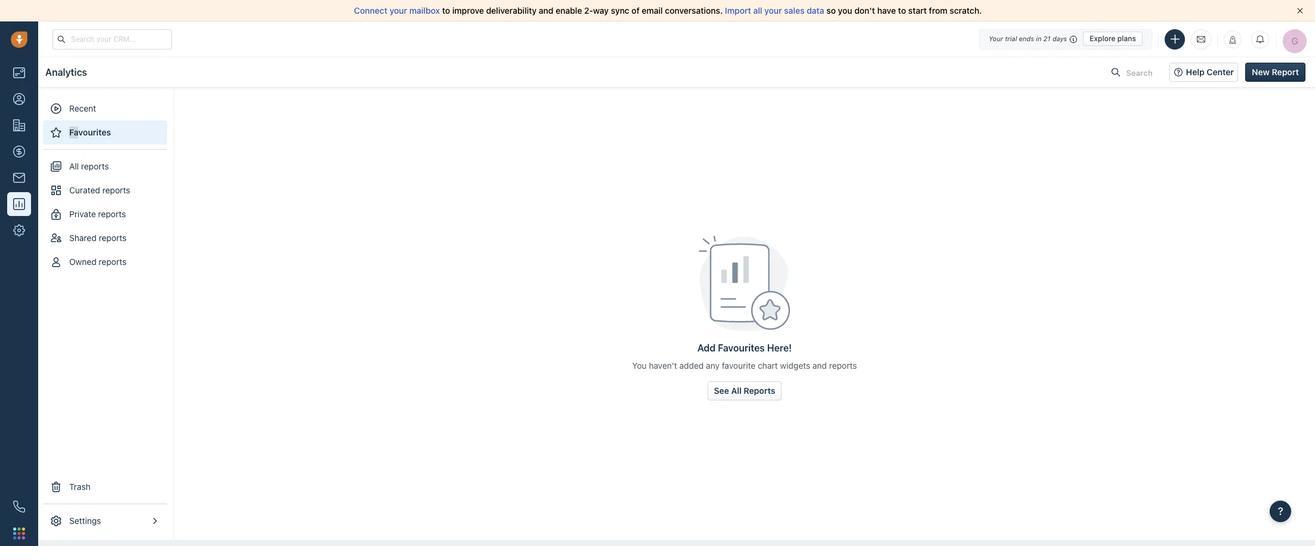 Task type: locate. For each thing, give the bounding box(es) containing it.
0 horizontal spatial your
[[390, 5, 407, 16]]

ends
[[1019, 35, 1034, 42]]

don't
[[855, 5, 875, 16]]

sync
[[611, 5, 629, 16]]

your right the all
[[765, 5, 782, 16]]

import all your sales data link
[[725, 5, 827, 16]]

improve
[[452, 5, 484, 16]]

your trial ends in 21 days
[[989, 35, 1067, 42]]

1 horizontal spatial to
[[898, 5, 906, 16]]

deliverability
[[486, 5, 537, 16]]

Search your CRM... text field
[[53, 29, 172, 49]]

import
[[725, 5, 751, 16]]

of
[[632, 5, 640, 16]]

your
[[390, 5, 407, 16], [765, 5, 782, 16]]

scratch.
[[950, 5, 982, 16]]

start
[[908, 5, 927, 16]]

conversations.
[[665, 5, 723, 16]]

2-
[[584, 5, 593, 16]]

phone image
[[13, 501, 25, 513]]

connect
[[354, 5, 387, 16]]

to right mailbox
[[442, 5, 450, 16]]

explore plans
[[1090, 34, 1136, 43]]

have
[[877, 5, 896, 16]]

your left mailbox
[[390, 5, 407, 16]]

0 horizontal spatial to
[[442, 5, 450, 16]]

sales
[[784, 5, 805, 16]]

plans
[[1118, 34, 1136, 43]]

mailbox
[[409, 5, 440, 16]]

from
[[929, 5, 948, 16]]

you
[[838, 5, 852, 16]]

2 your from the left
[[765, 5, 782, 16]]

to left start
[[898, 5, 906, 16]]

1 horizontal spatial your
[[765, 5, 782, 16]]

to
[[442, 5, 450, 16], [898, 5, 906, 16]]

21
[[1044, 35, 1051, 42]]



Task type: describe. For each thing, give the bounding box(es) containing it.
phone element
[[7, 495, 31, 519]]

enable
[[556, 5, 582, 16]]

close image
[[1297, 8, 1303, 14]]

explore
[[1090, 34, 1116, 43]]

connect your mailbox link
[[354, 5, 442, 16]]

send email image
[[1197, 34, 1205, 44]]

explore plans link
[[1083, 32, 1143, 46]]

in
[[1036, 35, 1042, 42]]

days
[[1053, 35, 1067, 42]]

way
[[593, 5, 609, 16]]

what's new image
[[1229, 36, 1237, 44]]

all
[[753, 5, 762, 16]]

1 to from the left
[[442, 5, 450, 16]]

2 to from the left
[[898, 5, 906, 16]]

1 your from the left
[[390, 5, 407, 16]]

trial
[[1005, 35, 1017, 42]]

connect your mailbox to improve deliverability and enable 2-way sync of email conversations. import all your sales data so you don't have to start from scratch.
[[354, 5, 982, 16]]

freshworks switcher image
[[13, 527, 25, 539]]

data
[[807, 5, 824, 16]]

and
[[539, 5, 554, 16]]

your
[[989, 35, 1003, 42]]

so
[[827, 5, 836, 16]]

email
[[642, 5, 663, 16]]



Task type: vqa. For each thing, say whether or not it's contained in the screenshot.
mailbox
yes



